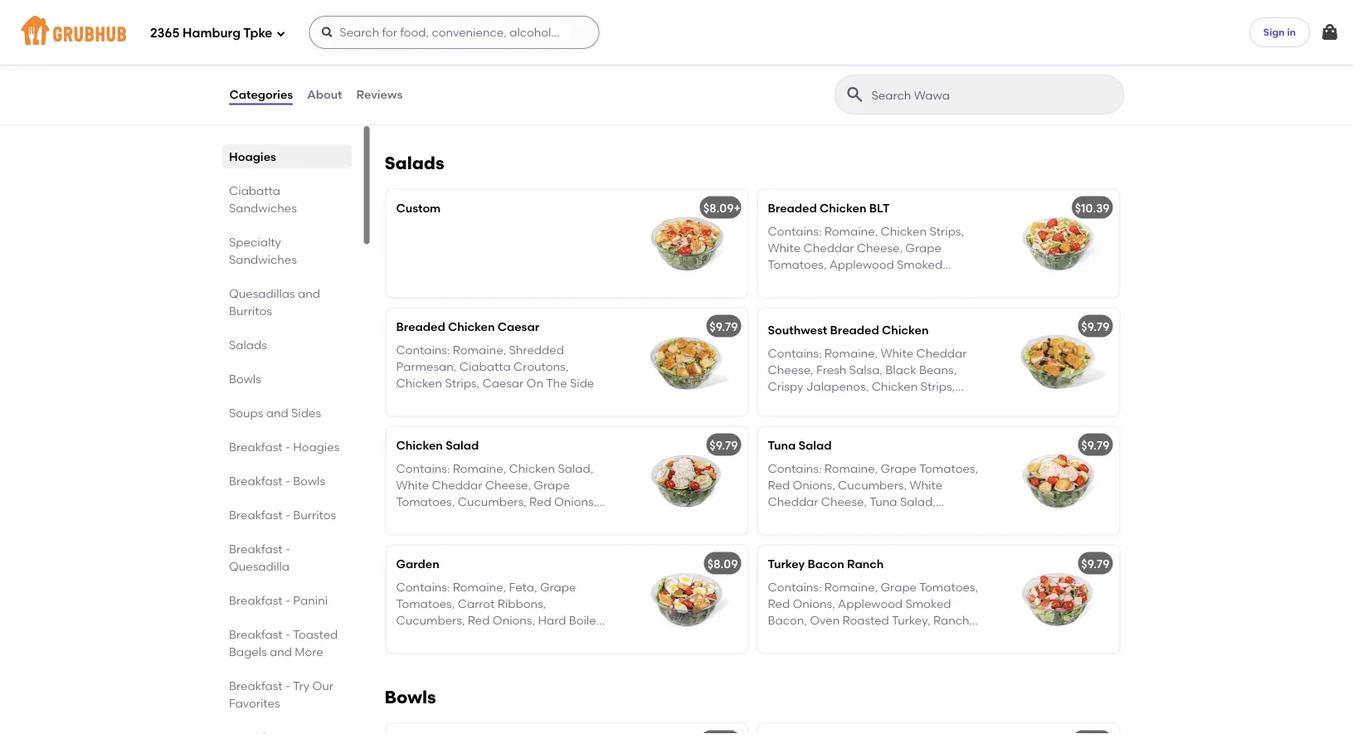 Task type: describe. For each thing, give the bounding box(es) containing it.
applewood inside contains: romaine, chicken strips, white cheddar cheese, grape tomatoes, applewood smoked bacon, ciabatta croutons, ranch on the side
[[830, 258, 894, 272]]

chicken inside the contains: romaine, shredded parmesan, ciabatta croutons, chicken strips, caesar on the side
[[396, 377, 442, 391]]

breakfast - burritos tab
[[229, 506, 345, 524]]

romaine, for applewood
[[825, 224, 878, 238]]

romaine, for oven
[[825, 580, 878, 594]]

grape inside contains: romaine, grape tomatoes, red onions, applewood smoked bacon, oven roasted turkey, ranch on the side
[[881, 580, 917, 594]]

garden image
[[624, 546, 748, 654]]

breakfast for breakfast - quesadilla
[[229, 542, 282, 556]]

breaded chicken blt image
[[996, 190, 1120, 297]]

salsa, inside the contains: cheddar cheese sauce, creamy chipotle, fresh salsa, lettuce, tortilla burrito
[[531, 63, 565, 78]]

white inside 'contains: romaine, grape tomatoes, red onions, cucumbers, white cheddar cheese, tuna salad, ciabatta croutons, ranch on the side'
[[910, 478, 943, 493]]

ciabatta inside ciabatta sandwiches
[[229, 183, 280, 198]]

chicken inside contains: romaine, chicken strips, white cheddar cheese, grape tomatoes, applewood smoked bacon, ciabatta croutons, ranch on the side
[[881, 224, 927, 238]]

burritos - rice & beans
[[396, 23, 526, 37]]

favorites
[[229, 696, 280, 711]]

croutons, for tuna salad
[[822, 512, 877, 526]]

breakfast - panini
[[229, 593, 328, 608]]

about button
[[306, 65, 343, 125]]

ribbons,
[[498, 597, 546, 611]]

breakfast for breakfast - hoagies
[[229, 440, 282, 454]]

cheddar inside contains: romaine, chicken strips, white cheddar cheese, grape tomatoes, applewood smoked bacon, ciabatta croutons, ranch on the side
[[804, 241, 855, 255]]

tuna inside 'contains: romaine, grape tomatoes, red onions, cucumbers, white cheddar cheese, tuna salad, ciabatta croutons, ranch on the side'
[[870, 495, 898, 509]]

salads inside salads tab
[[229, 338, 267, 352]]

ciabatta inside contains: romaine, chicken strips, white cheddar cheese, grape tomatoes, applewood smoked bacon, ciabatta croutons, ranch on the side
[[810, 275, 862, 289]]

burritos - rice & beans image
[[624, 12, 748, 120]]

contains: for contains: romaine, chicken salad, white cheddar cheese, grape tomatoes, cucumbers, red onions, ciabatta croutons, balsamic vinaigrette on the side
[[396, 462, 450, 476]]

1 horizontal spatial bowls
[[293, 474, 325, 488]]

sauce,
[[552, 47, 591, 61]]

svg image
[[1321, 22, 1341, 42]]

contains: for contains: romaine, shredded parmesan, ciabatta croutons, chicken strips, caesar on the side
[[396, 343, 450, 357]]

on inside 'contains: romaine, grape tomatoes, red onions, cucumbers, white cheddar cheese, tuna salad, ciabatta croutons, ranch on the side'
[[919, 512, 936, 526]]

ranch inside 'contains: romaine, grape tomatoes, red onions, cucumbers, white cheddar cheese, tuna salad, ciabatta croutons, ranch on the side'
[[880, 512, 916, 526]]

cheddar inside the contains: cheddar cheese sauce, creamy chipotle, fresh salsa, lettuce, tortilla burrito
[[453, 47, 504, 61]]

tortilla
[[445, 80, 483, 94]]

red inside contains: romaine, chicken salad, white cheddar cheese, grape tomatoes, cucumbers, red onions, ciabatta croutons, balsamic vinaigrette on the side
[[530, 495, 552, 509]]

breakfast - bowls
[[229, 474, 325, 488]]

ciabatta inside the contains: romaine, shredded parmesan, ciabatta croutons, chicken strips, caesar on the side
[[460, 360, 511, 374]]

cucumbers, inside 'contains: romaine, grape tomatoes, red onions, cucumbers, white cheddar cheese, tuna salad, ciabatta croutons, ranch on the side'
[[838, 478, 907, 493]]

salad, inside contains: romaine, chicken salad, white cheddar cheese, grape tomatoes, cucumbers, red onions, ciabatta croutons, balsamic vinaigrette on the side
[[558, 462, 594, 476]]

shredded
[[509, 343, 564, 357]]

more
[[295, 645, 323, 659]]

and inside breakfast - toasted bagels and more
[[269, 645, 292, 659]]

breakfast - toasted bagels and more
[[229, 628, 338, 659]]

tomatoes, inside 'contains: romaine, grape tomatoes, red onions, cucumbers, white cheddar cheese, tuna salad, ciabatta croutons, ranch on the side'
[[920, 462, 979, 476]]

garden
[[396, 557, 440, 571]]

turkey,
[[892, 614, 931, 628]]

+
[[734, 201, 741, 215]]

tuna salad
[[768, 438, 832, 452]]

tomatoes, inside contains: romaine, feta, grape tomatoes, carrot ribbons, cucumbers, red onions, hard boiled egg, ciabatta croutons, no dressing
[[396, 597, 455, 611]]

side inside contains: romaine, chicken strips, white cheddar cheese, grape tomatoes, applewood smoked bacon, ciabatta croutons, ranch on the side
[[789, 292, 814, 306]]

black
[[886, 363, 917, 377]]

breaded chicken caesar
[[396, 319, 540, 334]]

- for bowls
[[285, 474, 290, 488]]

smoked inside contains: romaine, chicken strips, white cheddar cheese, grape tomatoes, applewood smoked bacon, ciabatta croutons, ranch on the side
[[897, 258, 943, 272]]

side inside contains: romaine, chicken salad, white cheddar cheese, grape tomatoes, cucumbers, red onions, ciabatta croutons, balsamic vinaigrette on the side
[[503, 529, 527, 543]]

no
[[536, 631, 552, 645]]

breakfast - hoagies
[[229, 440, 339, 454]]

strips, inside contains: romaine, chicken strips, white cheddar cheese, grape tomatoes, applewood smoked bacon, ciabatta croutons, ranch on the side
[[930, 224, 965, 238]]

romaine, for onions,
[[453, 580, 506, 594]]

strips, inside contains: romaine, white cheddar cheese, fresh salsa, black beans, crispy jalapenos, chicken strips, caesar on the side
[[921, 380, 956, 394]]

try
[[293, 679, 309, 693]]

cheese, inside contains: romaine, chicken strips, white cheddar cheese, grape tomatoes, applewood smoked bacon, ciabatta croutons, ranch on the side
[[857, 241, 903, 255]]

contains: romaine, chicken salad, white cheddar cheese, grape tomatoes, cucumbers, red onions, ciabatta croutons, balsamic vinaigrette on the side
[[396, 462, 597, 543]]

breakfast - toasted bagels and more tab
[[229, 626, 345, 661]]

on inside the contains: romaine, shredded parmesan, ciabatta croutons, chicken strips, caesar on the side
[[527, 377, 544, 391]]

ciabatta inside contains: romaine, feta, grape tomatoes, carrot ribbons, cucumbers, red onions, hard boiled egg, ciabatta croutons, no dressing
[[424, 631, 475, 645]]

- for quesadilla
[[285, 542, 290, 556]]

bacon
[[808, 557, 845, 571]]

breaded chicken caesar image
[[624, 308, 748, 416]]

ranch inside contains: romaine, grape tomatoes, red onions, applewood smoked bacon, oven roasted turkey, ranch on the side
[[934, 614, 970, 628]]

- for rice
[[443, 23, 448, 37]]

chipotle,
[[444, 63, 496, 78]]

the inside contains: romaine, white cheddar cheese, fresh salsa, black beans, crispy jalapenos, chicken strips, caesar on the side
[[832, 397, 853, 411]]

on inside contains: romaine, chicken salad, white cheddar cheese, grape tomatoes, cucumbers, red onions, ciabatta croutons, balsamic vinaigrette on the side
[[462, 529, 479, 543]]

salads tab
[[229, 336, 345, 354]]

jalapenos,
[[807, 380, 869, 394]]

crispy
[[768, 380, 804, 394]]

contains: romaine, grape tomatoes, red onions, applewood smoked bacon, oven roasted turkey, ranch on the side
[[768, 580, 979, 645]]

0 vertical spatial caesar
[[498, 319, 540, 334]]

southwest
[[768, 323, 828, 337]]

contains: romaine, white cheddar cheese, fresh salsa, black beans, crispy jalapenos, chicken strips, caesar on the side
[[768, 346, 967, 411]]

white inside contains: romaine, white cheddar cheese, fresh salsa, black beans, crispy jalapenos, chicken strips, caesar on the side
[[881, 346, 914, 360]]

breakfast for breakfast - burritos
[[229, 508, 282, 522]]

categories
[[230, 87, 293, 102]]

$9.79 for contains: romaine, chicken salad, white cheddar cheese, grape tomatoes, cucumbers, red onions, ciabatta croutons, balsamic vinaigrette on the side
[[710, 438, 738, 452]]

on inside contains: romaine, white cheddar cheese, fresh salsa, black beans, crispy jalapenos, chicken strips, caesar on the side
[[812, 397, 829, 411]]

burritos for quesadillas and burritos
[[229, 304, 272, 318]]

$8.09 +
[[704, 201, 741, 215]]

turkey bacon ranch
[[768, 557, 884, 571]]

salad, inside 'contains: romaine, grape tomatoes, red onions, cucumbers, white cheddar cheese, tuna salad, ciabatta croutons, ranch on the side'
[[901, 495, 936, 509]]

- for panini
[[285, 593, 290, 608]]

sandwiches for ciabatta
[[229, 201, 297, 215]]

2365 hamburg tpke
[[150, 26, 273, 41]]

bacon, inside contains: romaine, chicken strips, white cheddar cheese, grape tomatoes, applewood smoked bacon, ciabatta croutons, ranch on the side
[[768, 275, 808, 289]]

quesadillas
[[229, 286, 295, 300]]

contains: romaine, shredded parmesan, ciabatta croutons, chicken strips, caesar on the side
[[396, 343, 595, 391]]

bowls tab
[[229, 370, 345, 388]]

side inside contains: romaine, grape tomatoes, red onions, applewood smoked bacon, oven roasted turkey, ranch on the side
[[809, 631, 834, 645]]

onions, inside contains: romaine, grape tomatoes, red onions, applewood smoked bacon, oven roasted turkey, ranch on the side
[[793, 597, 836, 611]]

balsamic
[[508, 512, 560, 526]]

turkey
[[768, 557, 805, 571]]

0 vertical spatial burritos
[[396, 23, 441, 37]]

bacon, inside contains: romaine, grape tomatoes, red onions, applewood smoked bacon, oven roasted turkey, ranch on the side
[[768, 614, 808, 628]]

creamy
[[396, 63, 442, 78]]

salsa, inside contains: romaine, white cheddar cheese, fresh salsa, black beans, crispy jalapenos, chicken strips, caesar on the side
[[850, 363, 883, 377]]

Search for food, convenience, alcohol... search field
[[309, 16, 600, 49]]

sign in button
[[1250, 17, 1311, 47]]

specialty
[[229, 235, 281, 249]]

grape inside contains: romaine, feta, grape tomatoes, carrot ribbons, cucumbers, red onions, hard boiled egg, ciabatta croutons, no dressing
[[540, 580, 576, 594]]

side inside contains: romaine, white cheddar cheese, fresh salsa, black beans, crispy jalapenos, chicken strips, caesar on the side
[[856, 397, 880, 411]]

southwest breaded chicken
[[768, 323, 929, 337]]

breaded chicken blt
[[768, 201, 890, 215]]

our
[[312, 679, 333, 693]]

&
[[479, 23, 488, 37]]

tomatoes, inside contains: romaine, chicken strips, white cheddar cheese, grape tomatoes, applewood smoked bacon, ciabatta croutons, ranch on the side
[[768, 258, 827, 272]]

Search Wawa search field
[[870, 87, 1119, 103]]

magnifying glass icon image
[[845, 85, 865, 105]]

side inside the contains: romaine, shredded parmesan, ciabatta croutons, chicken strips, caesar on the side
[[570, 377, 595, 391]]

contains: for contains: romaine, grape tomatoes, red onions, cucumbers, white cheddar cheese, tuna salad, ciabatta croutons, ranch on the side
[[768, 462, 822, 476]]

onions, inside contains: romaine, chicken salad, white cheddar cheese, grape tomatoes, cucumbers, red onions, ciabatta croutons, balsamic vinaigrette on the side
[[554, 495, 597, 509]]

specialty sandwiches tab
[[229, 233, 345, 268]]

hoagies tab
[[229, 148, 345, 165]]

contains: romaine, chicken strips, white cheddar cheese, grape tomatoes, applewood smoked bacon, ciabatta croutons, ranch on the side
[[768, 224, 978, 306]]

vinaigrette
[[396, 529, 459, 543]]

cheddar inside contains: romaine, white cheddar cheese, fresh salsa, black beans, crispy jalapenos, chicken strips, caesar on the side
[[917, 346, 967, 360]]

contains: for contains: romaine, grape tomatoes, red onions, applewood smoked bacon, oven roasted turkey, ranch on the side
[[768, 580, 822, 594]]

rice
[[451, 23, 476, 37]]

contains: romaine, grape tomatoes, red onions, cucumbers, white cheddar cheese, tuna salad, ciabatta croutons, ranch on the side
[[768, 462, 979, 543]]

1 vertical spatial hoagies
[[293, 440, 339, 454]]

1 horizontal spatial svg image
[[321, 26, 334, 39]]

grape inside contains: romaine, chicken salad, white cheddar cheese, grape tomatoes, cucumbers, red onions, ciabatta croutons, balsamic vinaigrette on the side
[[534, 478, 570, 493]]

contains: cheddar cheese sauce, creamy chipotle, fresh salsa, lettuce, tortilla burrito
[[396, 47, 591, 94]]

hamburg
[[183, 26, 241, 41]]

ciabatta sandwiches
[[229, 183, 297, 215]]

onions, inside contains: romaine, feta, grape tomatoes, carrot ribbons, cucumbers, red onions, hard boiled egg, ciabatta croutons, no dressing
[[493, 614, 535, 628]]

southwest breaded chicken image
[[996, 308, 1120, 416]]

ciabatta sandwiches tab
[[229, 182, 345, 217]]

cheese, inside 'contains: romaine, grape tomatoes, red onions, cucumbers, white cheddar cheese, tuna salad, ciabatta croutons, ranch on the side'
[[822, 495, 867, 509]]

breakfast - panini tab
[[229, 592, 345, 609]]

the inside contains: romaine, grape tomatoes, red onions, applewood smoked bacon, oven roasted turkey, ranch on the side
[[788, 631, 806, 645]]

2 horizontal spatial breaded
[[830, 323, 880, 337]]

beans,
[[920, 363, 957, 377]]

lettuce,
[[396, 80, 442, 94]]

$9.79 for contains: romaine, shredded parmesan, ciabatta croutons, chicken strips, caesar on the side
[[710, 319, 738, 334]]

custom
[[396, 201, 441, 215]]

side inside 'contains: romaine, grape tomatoes, red onions, cucumbers, white cheddar cheese, tuna salad, ciabatta croutons, ranch on the side'
[[768, 529, 793, 543]]

chicken inside contains: romaine, white cheddar cheese, fresh salsa, black beans, crispy jalapenos, chicken strips, caesar on the side
[[872, 380, 918, 394]]

cheese
[[506, 47, 549, 61]]

- for burritos
[[285, 508, 290, 522]]

parmesan,
[[396, 360, 457, 374]]

feta,
[[509, 580, 538, 594]]

sign
[[1264, 26, 1285, 38]]

burrito
[[485, 80, 523, 94]]

smoked inside contains: romaine, grape tomatoes, red onions, applewood smoked bacon, oven roasted turkey, ranch on the side
[[906, 597, 952, 611]]

egg,
[[396, 631, 421, 645]]

chicken salad
[[396, 438, 479, 452]]

romaine, for cucumbers,
[[453, 462, 506, 476]]

chicken salad image
[[624, 427, 748, 535]]

on inside contains: romaine, chicken strips, white cheddar cheese, grape tomatoes, applewood smoked bacon, ciabatta croutons, ranch on the side
[[961, 275, 978, 289]]

romaine, for crispy
[[825, 346, 878, 360]]



Task type: locate. For each thing, give the bounding box(es) containing it.
salad
[[446, 438, 479, 452], [799, 438, 832, 452]]

ciabatta up southwest breaded chicken
[[810, 275, 862, 289]]

fresh up jalapenos,
[[817, 363, 847, 377]]

breakfast inside breakfast - try our favorites
[[229, 679, 282, 693]]

white inside contains: romaine, chicken salad, white cheddar cheese, grape tomatoes, cucumbers, red onions, ciabatta croutons, balsamic vinaigrette on the side
[[396, 478, 429, 493]]

croutons, up bacon
[[822, 512, 877, 526]]

white inside contains: romaine, chicken strips, white cheddar cheese, grape tomatoes, applewood smoked bacon, ciabatta croutons, ranch on the side
[[768, 241, 801, 255]]

chicken
[[820, 201, 867, 215], [881, 224, 927, 238], [448, 319, 495, 334], [882, 323, 929, 337], [396, 377, 442, 391], [872, 380, 918, 394], [396, 438, 443, 452], [509, 462, 555, 476]]

breakfast
[[229, 440, 282, 454], [229, 474, 282, 488], [229, 508, 282, 522], [229, 542, 282, 556], [229, 593, 282, 608], [229, 628, 282, 642], [229, 679, 282, 693]]

breakfast - hoagies tab
[[229, 438, 345, 456]]

croutons, for breaded chicken blt
[[865, 275, 920, 289]]

sides
[[291, 406, 321, 420]]

- up quesadilla
[[285, 542, 290, 556]]

boiled
[[569, 614, 604, 628]]

2 salad from the left
[[799, 438, 832, 452]]

salad,
[[558, 462, 594, 476], [901, 495, 936, 509]]

and
[[298, 286, 320, 300], [266, 406, 288, 420], [269, 645, 292, 659]]

1 sandwiches from the top
[[229, 201, 297, 215]]

romaine, for cheese,
[[825, 462, 878, 476]]

1 vertical spatial the
[[832, 397, 853, 411]]

the
[[768, 292, 787, 306], [939, 512, 957, 526], [481, 529, 500, 543], [788, 631, 806, 645]]

the inside the contains: romaine, shredded parmesan, ciabatta croutons, chicken strips, caesar on the side
[[546, 377, 567, 391]]

cheddar inside contains: romaine, chicken salad, white cheddar cheese, grape tomatoes, cucumbers, red onions, ciabatta croutons, balsamic vinaigrette on the side
[[432, 478, 483, 493]]

contains: inside 'contains: romaine, grape tomatoes, red onions, cucumbers, white cheddar cheese, tuna salad, ciabatta croutons, ranch on the side'
[[768, 462, 822, 476]]

romaine, inside 'contains: romaine, grape tomatoes, red onions, cucumbers, white cheddar cheese, tuna salad, ciabatta croutons, ranch on the side'
[[825, 462, 878, 476]]

1 horizontal spatial breaded
[[768, 201, 817, 215]]

1 vertical spatial salad,
[[901, 495, 936, 509]]

1 vertical spatial $8.09
[[708, 557, 738, 571]]

oven
[[810, 614, 840, 628]]

ciabatta
[[229, 183, 280, 198], [810, 275, 862, 289], [460, 360, 511, 374], [396, 512, 448, 526], [768, 512, 820, 526], [424, 631, 475, 645]]

1 horizontal spatial tuna
[[870, 495, 898, 509]]

contains: up creamy
[[396, 47, 450, 61]]

quesadillas and burritos tab
[[229, 285, 345, 320]]

$10.39
[[1076, 201, 1110, 215]]

0 horizontal spatial salads
[[229, 338, 267, 352]]

reviews
[[357, 87, 403, 102]]

bowls down breakfast - hoagies tab
[[293, 474, 325, 488]]

contains: inside contains: romaine, chicken strips, white cheddar cheese, grape tomatoes, applewood smoked bacon, ciabatta croutons, ranch on the side
[[768, 224, 822, 238]]

- left try
[[285, 679, 290, 693]]

2 vertical spatial caesar
[[768, 397, 810, 411]]

contains: inside the contains: cheddar cheese sauce, creamy chipotle, fresh salsa, lettuce, tortilla burrito
[[396, 47, 450, 61]]

contains: for contains: romaine, chicken strips, white cheddar cheese, grape tomatoes, applewood smoked bacon, ciabatta croutons, ranch on the side
[[768, 224, 822, 238]]

contains: up the parmesan,
[[396, 343, 450, 357]]

1 vertical spatial sandwiches
[[229, 252, 297, 266]]

breakfast inside 'breakfast - quesadilla'
[[229, 542, 282, 556]]

croutons, up southwest breaded chicken
[[865, 275, 920, 289]]

burritos down the quesadillas
[[229, 304, 272, 318]]

white
[[768, 241, 801, 255], [881, 346, 914, 360], [396, 478, 429, 493], [910, 478, 943, 493]]

smoked
[[897, 258, 943, 272], [906, 597, 952, 611]]

onions, up balsamic
[[554, 495, 597, 509]]

$8.09 for $8.09 +
[[704, 201, 734, 215]]

onions, up oven
[[793, 597, 836, 611]]

ranch
[[922, 275, 959, 289], [880, 512, 916, 526], [848, 557, 884, 571], [934, 614, 970, 628]]

burritos
[[396, 23, 441, 37], [229, 304, 272, 318], [293, 508, 336, 522]]

main navigation navigation
[[0, 0, 1354, 65]]

bowls down egg,
[[385, 687, 436, 708]]

sandwiches down specialty
[[229, 252, 297, 266]]

0 vertical spatial salad,
[[558, 462, 594, 476]]

and for quesadillas
[[298, 286, 320, 300]]

breakfast - bowls tab
[[229, 472, 345, 490]]

contains: down breaded chicken blt at top right
[[768, 224, 822, 238]]

1 vertical spatial fresh
[[817, 363, 847, 377]]

romaine, for on
[[453, 343, 506, 357]]

cheese, inside contains: romaine, chicken salad, white cheddar cheese, grape tomatoes, cucumbers, red onions, ciabatta croutons, balsamic vinaigrette on the side
[[485, 478, 531, 493]]

cheese, up crispy
[[768, 363, 814, 377]]

breakfast down breakfast - bowls
[[229, 508, 282, 522]]

caesar inside contains: romaine, white cheddar cheese, fresh salsa, black beans, crispy jalapenos, chicken strips, caesar on the side
[[768, 397, 810, 411]]

about
[[307, 87, 342, 102]]

2365
[[150, 26, 180, 41]]

2 breakfast from the top
[[229, 474, 282, 488]]

bacon, left oven
[[768, 614, 808, 628]]

3 breakfast from the top
[[229, 508, 282, 522]]

reviews button
[[356, 65, 404, 125]]

0 horizontal spatial the
[[546, 377, 567, 391]]

and for soups
[[266, 406, 288, 420]]

cheddar down chicken salad
[[432, 478, 483, 493]]

salad up contains: romaine, chicken salad, white cheddar cheese, grape tomatoes, cucumbers, red onions, ciabatta croutons, balsamic vinaigrette on the side
[[446, 438, 479, 452]]

croutons, inside the contains: romaine, shredded parmesan, ciabatta croutons, chicken strips, caesar on the side
[[514, 360, 569, 374]]

0 horizontal spatial tuna
[[768, 438, 796, 452]]

contains: down tuna salad
[[768, 462, 822, 476]]

on inside contains: romaine, grape tomatoes, red onions, applewood smoked bacon, oven roasted turkey, ranch on the side
[[768, 631, 785, 645]]

ranch inside contains: romaine, chicken strips, white cheddar cheese, grape tomatoes, applewood smoked bacon, ciabatta croutons, ranch on the side
[[922, 275, 959, 289]]

bowls up soups
[[229, 372, 261, 386]]

soups and sides
[[229, 406, 321, 420]]

0 vertical spatial smoked
[[897, 258, 943, 272]]

1 vertical spatial bowls
[[293, 474, 325, 488]]

onions, down tuna salad
[[793, 478, 836, 493]]

contains: for contains: romaine, white cheddar cheese, fresh salsa, black beans, crispy jalapenos, chicken strips, caesar on the side
[[768, 346, 822, 360]]

specialty sandwiches
[[229, 235, 297, 266]]

breakfast - burritos
[[229, 508, 336, 522]]

burritos inside quesadillas and burritos
[[229, 304, 272, 318]]

applewood down blt
[[830, 258, 894, 272]]

2 sandwiches from the top
[[229, 252, 297, 266]]

strips, inside the contains: romaine, shredded parmesan, ciabatta croutons, chicken strips, caesar on the side
[[445, 377, 480, 391]]

burritos down breakfast - bowls tab in the left bottom of the page
[[293, 508, 336, 522]]

roasted
[[843, 614, 890, 628]]

1 vertical spatial applewood
[[838, 597, 903, 611]]

contains: inside contains: romaine, white cheddar cheese, fresh salsa, black beans, crispy jalapenos, chicken strips, caesar on the side
[[768, 346, 822, 360]]

ciabatta up turkey
[[768, 512, 820, 526]]

breakfast up favorites at the bottom of page
[[229, 679, 282, 693]]

svg image right tpke
[[276, 29, 286, 39]]

sign in
[[1264, 26, 1297, 38]]

1 horizontal spatial fresh
[[817, 363, 847, 377]]

0 horizontal spatial hoagies
[[229, 149, 276, 164]]

contains: romaine, feta, grape tomatoes, carrot ribbons, cucumbers, red onions, hard boiled egg, ciabatta croutons, no dressing
[[396, 580, 604, 645]]

breakfast down soups
[[229, 440, 282, 454]]

0 vertical spatial $8.09
[[704, 201, 734, 215]]

applewood inside contains: romaine, grape tomatoes, red onions, applewood smoked bacon, oven roasted turkey, ranch on the side
[[838, 597, 903, 611]]

romaine, up carrot
[[453, 580, 506, 594]]

1 vertical spatial cucumbers,
[[458, 495, 527, 509]]

custom image
[[624, 190, 748, 297]]

grape
[[906, 241, 942, 255], [881, 462, 917, 476], [534, 478, 570, 493], [540, 580, 576, 594], [881, 580, 917, 594]]

romaine, inside contains: romaine, chicken strips, white cheddar cheese, grape tomatoes, applewood smoked bacon, ciabatta croutons, ranch on the side
[[825, 224, 878, 238]]

5 breakfast from the top
[[229, 593, 282, 608]]

sandwiches up specialty
[[229, 201, 297, 215]]

1 vertical spatial tuna
[[870, 495, 898, 509]]

caesar down shredded
[[483, 377, 524, 391]]

caesar
[[498, 319, 540, 334], [483, 377, 524, 391], [768, 397, 810, 411]]

cheddar down breaded chicken blt at top right
[[804, 241, 855, 255]]

breakfast up breakfast - burritos
[[229, 474, 282, 488]]

the inside contains: romaine, chicken salad, white cheddar cheese, grape tomatoes, cucumbers, red onions, ciabatta croutons, balsamic vinaigrette on the side
[[481, 529, 500, 543]]

contains: for contains: romaine, feta, grape tomatoes, carrot ribbons, cucumbers, red onions, hard boiled egg, ciabatta croutons, no dressing
[[396, 580, 450, 594]]

tomatoes, inside contains: romaine, chicken salad, white cheddar cheese, grape tomatoes, cucumbers, red onions, ciabatta croutons, balsamic vinaigrette on the side
[[396, 495, 455, 509]]

0 vertical spatial bacon,
[[768, 275, 808, 289]]

breakfast inside tab
[[229, 508, 282, 522]]

cheddar
[[453, 47, 504, 61], [804, 241, 855, 255], [917, 346, 967, 360], [432, 478, 483, 493], [768, 495, 819, 509]]

quesadillas and burritos
[[229, 286, 320, 318]]

breakfast up the bagels
[[229, 628, 282, 642]]

hard
[[538, 614, 566, 628]]

tab
[[229, 729, 345, 735]]

soups and sides tab
[[229, 404, 345, 422]]

- for try
[[285, 679, 290, 693]]

breakfast - try our favorites tab
[[229, 677, 345, 712]]

the down jalapenos,
[[832, 397, 853, 411]]

romaine, down breaded chicken blt at top right
[[825, 224, 878, 238]]

breakfast up quesadilla
[[229, 542, 282, 556]]

1 vertical spatial salsa,
[[850, 363, 883, 377]]

1 vertical spatial burritos
[[229, 304, 272, 318]]

sandwiches for specialty
[[229, 252, 297, 266]]

0 vertical spatial applewood
[[830, 258, 894, 272]]

cheddar up beans,
[[917, 346, 967, 360]]

0 horizontal spatial salad
[[446, 438, 479, 452]]

0 horizontal spatial bowls
[[229, 372, 261, 386]]

red down tuna salad
[[768, 478, 790, 493]]

- left 'panini'
[[285, 593, 290, 608]]

contains: down chicken salad
[[396, 462, 450, 476]]

croutons, inside 'contains: romaine, grape tomatoes, red onions, cucumbers, white cheddar cheese, tuna salad, ciabatta croutons, ranch on the side'
[[822, 512, 877, 526]]

contains: down garden
[[396, 580, 450, 594]]

0 vertical spatial sandwiches
[[229, 201, 297, 215]]

hoagies down sides
[[293, 440, 339, 454]]

breaded for breaded chicken blt
[[768, 201, 817, 215]]

- left rice
[[443, 23, 448, 37]]

croutons, for chicken salad
[[451, 512, 506, 526]]

blt
[[870, 201, 890, 215]]

hoagies up ciabatta sandwiches
[[229, 149, 276, 164]]

side
[[789, 292, 814, 306], [570, 377, 595, 391], [856, 397, 880, 411], [503, 529, 527, 543], [768, 529, 793, 543], [809, 631, 834, 645]]

2 horizontal spatial bowls
[[385, 687, 436, 708]]

caesar up shredded
[[498, 319, 540, 334]]

strips,
[[930, 224, 965, 238], [445, 377, 480, 391], [921, 380, 956, 394]]

red down turkey
[[768, 597, 790, 611]]

dressing
[[555, 631, 603, 645]]

red up balsamic
[[530, 495, 552, 509]]

breaded up the parmesan,
[[396, 319, 445, 334]]

romaine, inside contains: romaine, grape tomatoes, red onions, applewood smoked bacon, oven roasted turkey, ranch on the side
[[825, 580, 878, 594]]

contains: down 'southwest'
[[768, 346, 822, 360]]

bagels
[[229, 645, 267, 659]]

romaine, down chicken salad
[[453, 462, 506, 476]]

romaine, down bacon
[[825, 580, 878, 594]]

breakfast - try our favorites
[[229, 679, 333, 711]]

in
[[1288, 26, 1297, 38]]

svg image
[[321, 26, 334, 39], [276, 29, 286, 39]]

croutons, inside contains: romaine, chicken salad, white cheddar cheese, grape tomatoes, cucumbers, red onions, ciabatta croutons, balsamic vinaigrette on the side
[[451, 512, 506, 526]]

breakfast for breakfast - try our favorites
[[229, 679, 282, 693]]

hoagies
[[229, 149, 276, 164], [293, 440, 339, 454]]

- inside breakfast - try our favorites
[[285, 679, 290, 693]]

cheese,
[[857, 241, 903, 255], [768, 363, 814, 377], [485, 478, 531, 493], [822, 495, 867, 509]]

0 vertical spatial bowls
[[229, 372, 261, 386]]

salad for tuna salad
[[799, 438, 832, 452]]

0 horizontal spatial salsa,
[[531, 63, 565, 78]]

onions, down ribbons,
[[493, 614, 535, 628]]

create your own - mashed potato & stuffing image
[[996, 724, 1120, 735]]

cucumbers, inside contains: romaine, chicken salad, white cheddar cheese, grape tomatoes, cucumbers, red onions, ciabatta croutons, balsamic vinaigrette on the side
[[458, 495, 527, 509]]

croutons, inside contains: romaine, feta, grape tomatoes, carrot ribbons, cucumbers, red onions, hard boiled egg, ciabatta croutons, no dressing
[[478, 631, 533, 645]]

fresh inside contains: romaine, white cheddar cheese, fresh salsa, black beans, crispy jalapenos, chicken strips, caesar on the side
[[817, 363, 847, 377]]

4 breakfast from the top
[[229, 542, 282, 556]]

breakfast down quesadilla
[[229, 593, 282, 608]]

soups
[[229, 406, 263, 420]]

0 vertical spatial fresh
[[498, 63, 529, 78]]

2 vertical spatial bowls
[[385, 687, 436, 708]]

breaded
[[768, 201, 817, 215], [396, 319, 445, 334], [830, 323, 880, 337]]

onions,
[[793, 478, 836, 493], [554, 495, 597, 509], [793, 597, 836, 611], [493, 614, 535, 628]]

red inside contains: romaine, feta, grape tomatoes, carrot ribbons, cucumbers, red onions, hard boiled egg, ciabatta croutons, no dressing
[[468, 614, 490, 628]]

ciabatta down hoagies tab
[[229, 183, 280, 198]]

ciabatta inside contains: romaine, chicken salad, white cheddar cheese, grape tomatoes, cucumbers, red onions, ciabatta croutons, balsamic vinaigrette on the side
[[396, 512, 448, 526]]

1 horizontal spatial salad,
[[901, 495, 936, 509]]

ciabatta up vinaigrette
[[396, 512, 448, 526]]

romaine, inside the contains: romaine, shredded parmesan, ciabatta croutons, chicken strips, caesar on the side
[[453, 343, 506, 357]]

0 vertical spatial cucumbers,
[[838, 478, 907, 493]]

contains: inside contains: romaine, feta, grape tomatoes, carrot ribbons, cucumbers, red onions, hard boiled egg, ciabatta croutons, no dressing
[[396, 580, 450, 594]]

salads up custom
[[385, 152, 445, 173]]

2 bacon, from the top
[[768, 614, 808, 628]]

0 vertical spatial tuna
[[768, 438, 796, 452]]

$8.09
[[704, 201, 734, 215], [708, 557, 738, 571]]

salsa, up jalapenos,
[[850, 363, 883, 377]]

create your own - stuffing image
[[624, 724, 748, 735]]

1 salad from the left
[[446, 438, 479, 452]]

quesadilla
[[229, 559, 289, 574]]

2 vertical spatial and
[[269, 645, 292, 659]]

sandwiches inside tab
[[229, 201, 297, 215]]

breakfast for breakfast - panini
[[229, 593, 282, 608]]

2 vertical spatial cucumbers,
[[396, 614, 465, 628]]

and right the quesadillas
[[298, 286, 320, 300]]

croutons, down shredded
[[514, 360, 569, 374]]

cucumbers,
[[838, 478, 907, 493], [458, 495, 527, 509], [396, 614, 465, 628]]

0 vertical spatial salsa,
[[531, 63, 565, 78]]

1 vertical spatial smoked
[[906, 597, 952, 611]]

- inside 'breakfast - quesadilla'
[[285, 542, 290, 556]]

breakfast for breakfast - bowls
[[229, 474, 282, 488]]

romaine, down breaded chicken caesar at the left of the page
[[453, 343, 506, 357]]

salads
[[385, 152, 445, 173], [229, 338, 267, 352]]

1 horizontal spatial the
[[832, 397, 853, 411]]

and left "more"
[[269, 645, 292, 659]]

caesar down crispy
[[768, 397, 810, 411]]

1 vertical spatial caesar
[[483, 377, 524, 391]]

the inside contains: romaine, chicken strips, white cheddar cheese, grape tomatoes, applewood smoked bacon, ciabatta croutons, ranch on the side
[[768, 292, 787, 306]]

contains: down turkey
[[768, 580, 822, 594]]

croutons, inside contains: romaine, chicken strips, white cheddar cheese, grape tomatoes, applewood smoked bacon, ciabatta croutons, ranch on the side
[[865, 275, 920, 289]]

1 vertical spatial salads
[[229, 338, 267, 352]]

contains: for contains: cheddar cheese sauce, creamy chipotle, fresh salsa, lettuce, tortilla burrito
[[396, 47, 450, 61]]

- left toasted
[[285, 628, 290, 642]]

contains:
[[396, 47, 450, 61], [768, 224, 822, 238], [396, 343, 450, 357], [768, 346, 822, 360], [396, 462, 450, 476], [768, 462, 822, 476], [396, 580, 450, 594], [768, 580, 822, 594]]

cheddar up the "chipotle,"
[[453, 47, 504, 61]]

the down shredded
[[546, 377, 567, 391]]

salsa,
[[531, 63, 565, 78], [850, 363, 883, 377]]

fresh up burrito
[[498, 63, 529, 78]]

toasted
[[293, 628, 338, 642]]

romaine, down tuna salad
[[825, 462, 878, 476]]

contains: inside the contains: romaine, shredded parmesan, ciabatta croutons, chicken strips, caesar on the side
[[396, 343, 450, 357]]

salsa, down cheese
[[531, 63, 565, 78]]

romaine, inside contains: romaine, feta, grape tomatoes, carrot ribbons, cucumbers, red onions, hard boiled egg, ciabatta croutons, no dressing
[[453, 580, 506, 594]]

tuna salad image
[[996, 427, 1120, 535]]

6 breakfast from the top
[[229, 628, 282, 642]]

sandwiches inside tab
[[229, 252, 297, 266]]

0 horizontal spatial svg image
[[276, 29, 286, 39]]

categories button
[[229, 65, 294, 125]]

and inside quesadillas and burritos
[[298, 286, 320, 300]]

1 vertical spatial bacon,
[[768, 614, 808, 628]]

cheese, inside contains: romaine, white cheddar cheese, fresh salsa, black beans, crispy jalapenos, chicken strips, caesar on the side
[[768, 363, 814, 377]]

7 breakfast from the top
[[229, 679, 282, 693]]

grape inside 'contains: romaine, grape tomatoes, red onions, cucumbers, white cheddar cheese, tuna salad, ciabatta croutons, ranch on the side'
[[881, 462, 917, 476]]

1 breakfast from the top
[[229, 440, 282, 454]]

0 vertical spatial and
[[298, 286, 320, 300]]

breaded right '+'
[[768, 201, 817, 215]]

1 horizontal spatial salad
[[799, 438, 832, 452]]

ciabatta down breaded chicken caesar at the left of the page
[[460, 360, 511, 374]]

breaded for breaded chicken caesar
[[396, 319, 445, 334]]

0 horizontal spatial breaded
[[396, 319, 445, 334]]

1 vertical spatial and
[[266, 406, 288, 420]]

1 horizontal spatial salads
[[385, 152, 445, 173]]

tomatoes, inside contains: romaine, grape tomatoes, red onions, applewood smoked bacon, oven roasted turkey, ranch on the side
[[920, 580, 979, 594]]

ciabatta inside 'contains: romaine, grape tomatoes, red onions, cucumbers, white cheddar cheese, tuna salad, ciabatta croutons, ranch on the side'
[[768, 512, 820, 526]]

contains: inside contains: romaine, grape tomatoes, red onions, applewood smoked bacon, oven roasted turkey, ranch on the side
[[768, 580, 822, 594]]

- down breakfast - bowls tab in the left bottom of the page
[[285, 508, 290, 522]]

- up breakfast - bowls tab in the left bottom of the page
[[285, 440, 290, 454]]

- for toasted
[[285, 628, 290, 642]]

cheese, up balsamic
[[485, 478, 531, 493]]

1 horizontal spatial salsa,
[[850, 363, 883, 377]]

turkey bacon ranch image
[[996, 546, 1120, 654]]

red down carrot
[[468, 614, 490, 628]]

on
[[961, 275, 978, 289], [527, 377, 544, 391], [812, 397, 829, 411], [919, 512, 936, 526], [462, 529, 479, 543], [768, 631, 785, 645]]

and left sides
[[266, 406, 288, 420]]

breaded up contains: romaine, white cheddar cheese, fresh salsa, black beans, crispy jalapenos, chicken strips, caesar on the side
[[830, 323, 880, 337]]

$9.79 for contains: romaine, grape tomatoes, red onions, cucumbers, white cheddar cheese, tuna salad, ciabatta croutons, ranch on the side
[[1082, 438, 1110, 452]]

$9.79 for contains: romaine, grape tomatoes, red onions, applewood smoked bacon, oven roasted turkey, ranch on the side
[[1082, 557, 1110, 571]]

sandwiches
[[229, 201, 297, 215], [229, 252, 297, 266]]

1 horizontal spatial burritos
[[293, 508, 336, 522]]

2 horizontal spatial burritos
[[396, 23, 441, 37]]

caesar inside the contains: romaine, shredded parmesan, ciabatta croutons, chicken strips, caesar on the side
[[483, 377, 524, 391]]

romaine, down southwest breaded chicken
[[825, 346, 878, 360]]

ciabatta right egg,
[[424, 631, 475, 645]]

cucumbers, inside contains: romaine, feta, grape tomatoes, carrot ribbons, cucumbers, red onions, hard boiled egg, ciabatta croutons, no dressing
[[396, 614, 465, 628]]

$8.09 for $8.09
[[708, 557, 738, 571]]

burritos for breakfast - burritos
[[293, 508, 336, 522]]

0 horizontal spatial salad,
[[558, 462, 594, 476]]

grape inside contains: romaine, chicken strips, white cheddar cheese, grape tomatoes, applewood smoked bacon, ciabatta croutons, ranch on the side
[[906, 241, 942, 255]]

$9.79 for contains: romaine, white cheddar cheese, fresh salsa, black beans, crispy jalapenos, chicken strips, caesar on the side
[[1082, 319, 1110, 334]]

0 vertical spatial the
[[546, 377, 567, 391]]

- inside breakfast - toasted bagels and more
[[285, 628, 290, 642]]

- inside tab
[[285, 508, 290, 522]]

breakfast - quesadilla
[[229, 542, 290, 574]]

chicken inside contains: romaine, chicken salad, white cheddar cheese, grape tomatoes, cucumbers, red onions, ciabatta croutons, balsamic vinaigrette on the side
[[509, 462, 555, 476]]

- for hoagies
[[285, 440, 290, 454]]

the inside 'contains: romaine, grape tomatoes, red onions, cucumbers, white cheddar cheese, tuna salad, ciabatta croutons, ranch on the side'
[[939, 512, 957, 526]]

2 vertical spatial burritos
[[293, 508, 336, 522]]

cheese, down blt
[[857, 241, 903, 255]]

cheese, up bacon
[[822, 495, 867, 509]]

beans
[[491, 23, 526, 37]]

-
[[443, 23, 448, 37], [285, 440, 290, 454], [285, 474, 290, 488], [285, 508, 290, 522], [285, 542, 290, 556], [285, 593, 290, 608], [285, 628, 290, 642], [285, 679, 290, 693]]

fresh inside the contains: cheddar cheese sauce, creamy chipotle, fresh salsa, lettuce, tortilla burrito
[[498, 63, 529, 78]]

tpke
[[243, 26, 273, 41]]

salad down jalapenos,
[[799, 438, 832, 452]]

croutons, up vinaigrette
[[451, 512, 506, 526]]

breakfast - quesadilla tab
[[229, 540, 345, 575]]

red inside contains: romaine, grape tomatoes, red onions, applewood smoked bacon, oven roasted turkey, ranch on the side
[[768, 597, 790, 611]]

- down breakfast - hoagies tab
[[285, 474, 290, 488]]

bowls
[[229, 372, 261, 386], [293, 474, 325, 488], [385, 687, 436, 708]]

burritos up creamy
[[396, 23, 441, 37]]

cheddar down tuna salad
[[768, 495, 819, 509]]

croutons, down ribbons,
[[478, 631, 533, 645]]

breakfast for breakfast - toasted bagels and more
[[229, 628, 282, 642]]

svg image up about
[[321, 26, 334, 39]]

cheddar inside 'contains: romaine, grape tomatoes, red onions, cucumbers, white cheddar cheese, tuna salad, ciabatta croutons, ranch on the side'
[[768, 495, 819, 509]]

0 vertical spatial hoagies
[[229, 149, 276, 164]]

romaine,
[[825, 224, 878, 238], [453, 343, 506, 357], [825, 346, 878, 360], [453, 462, 506, 476], [825, 462, 878, 476], [453, 580, 506, 594], [825, 580, 878, 594]]

onions, inside 'contains: romaine, grape tomatoes, red onions, cucumbers, white cheddar cheese, tuna salad, ciabatta croutons, ranch on the side'
[[793, 478, 836, 493]]

salad for chicken salad
[[446, 438, 479, 452]]

salads down quesadillas and burritos
[[229, 338, 267, 352]]

bacon, up 'southwest'
[[768, 275, 808, 289]]

carrot
[[458, 597, 495, 611]]

0 vertical spatial salads
[[385, 152, 445, 173]]

0 horizontal spatial burritos
[[229, 304, 272, 318]]

0 horizontal spatial fresh
[[498, 63, 529, 78]]

red inside 'contains: romaine, grape tomatoes, red onions, cucumbers, white cheddar cheese, tuna salad, ciabatta croutons, ranch on the side'
[[768, 478, 790, 493]]

1 bacon, from the top
[[768, 275, 808, 289]]

applewood up 'roasted'
[[838, 597, 903, 611]]

1 horizontal spatial hoagies
[[293, 440, 339, 454]]

panini
[[293, 593, 328, 608]]

contains: inside contains: romaine, chicken salad, white cheddar cheese, grape tomatoes, cucumbers, red onions, ciabatta croutons, balsamic vinaigrette on the side
[[396, 462, 450, 476]]



Task type: vqa. For each thing, say whether or not it's contained in the screenshot.
Tea! inside the BUTTON
no



